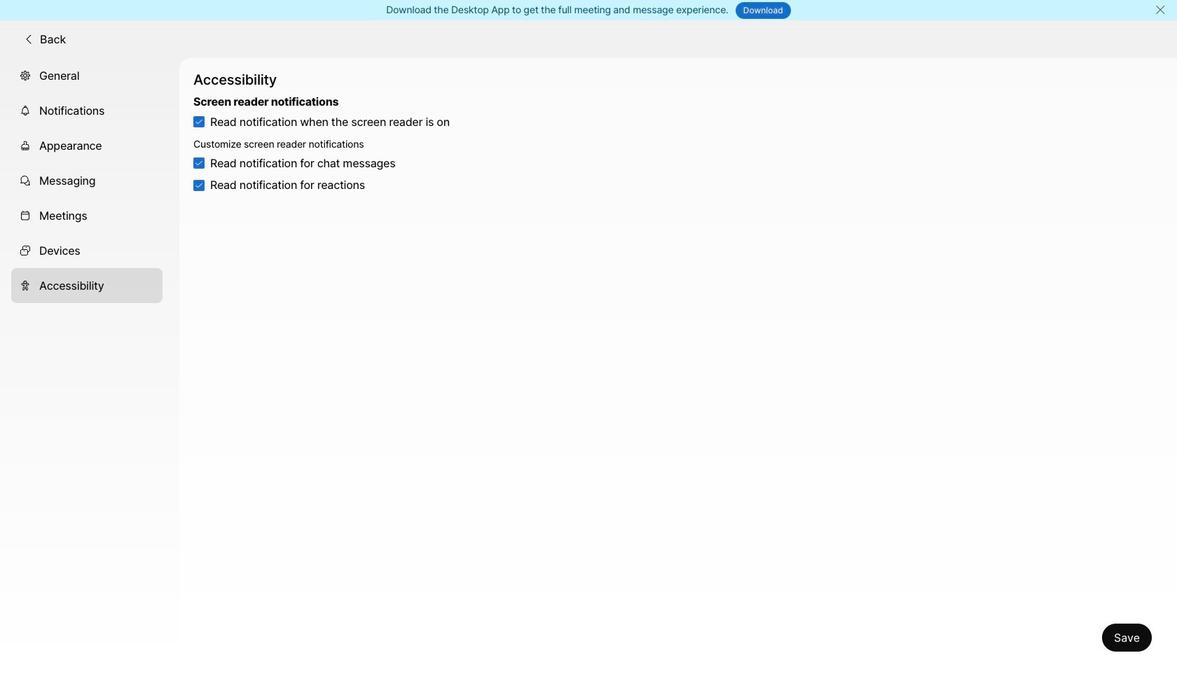 Task type: describe. For each thing, give the bounding box(es) containing it.
cancel_16 image
[[1155, 4, 1166, 15]]

settings navigation
[[0, 58, 179, 675]]

messaging tab
[[11, 163, 163, 198]]

devices tab
[[11, 233, 163, 268]]

accessibility tab
[[11, 268, 163, 303]]

meetings tab
[[11, 198, 163, 233]]

general tab
[[11, 58, 163, 93]]



Task type: locate. For each thing, give the bounding box(es) containing it.
appearance tab
[[11, 128, 163, 163]]

notifications tab
[[11, 93, 163, 128]]



